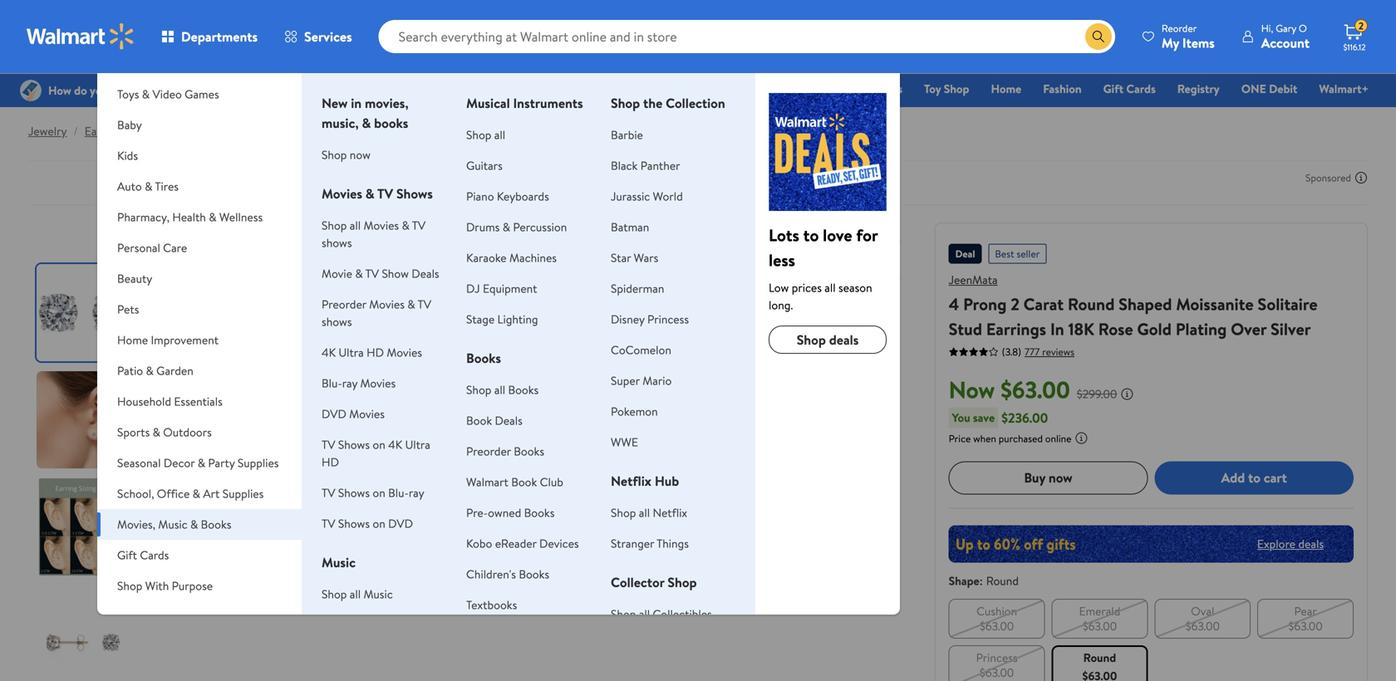 Task type: describe. For each thing, give the bounding box(es) containing it.
& right 'movie'
[[355, 266, 363, 282]]

2 vertical spatial music
[[364, 586, 393, 602]]

percussion
[[513, 219, 567, 235]]

art
[[203, 486, 220, 502]]

auto
[[117, 178, 142, 194]]

& right patio
[[146, 363, 154, 379]]

lots to love for less low prices all season long.
[[769, 224, 878, 313]]

now for buy now
[[1049, 469, 1073, 487]]

gary
[[1276, 21, 1296, 35]]

tv left show
[[365, 266, 379, 282]]

kobo ereader devices
[[466, 536, 579, 552]]

shop for shop all collectibles
[[611, 606, 636, 622]]

0 vertical spatial hd
[[367, 344, 384, 361]]

over
[[1231, 317, 1267, 341]]

musical
[[466, 94, 510, 112]]

tv inside tv shows on 4k ultra hd
[[322, 437, 335, 453]]

0 vertical spatial ultra
[[339, 344, 364, 361]]

& inside new in movies, music, & books
[[362, 114, 371, 132]]

when
[[973, 432, 996, 446]]

search icon image
[[1092, 30, 1105, 43]]

earrings inside jeenmata 4 prong 2 carat round shaped moissanite solitaire stud earrings in 18k rose gold plating over silver
[[986, 317, 1046, 341]]

beauty
[[117, 270, 152, 287]]

books down club
[[524, 505, 555, 521]]

children's
[[466, 566, 516, 583]]

1 / from the left
[[74, 123, 78, 139]]

games
[[185, 86, 219, 102]]

(3.8) 777 reviews
[[1002, 345, 1075, 359]]

add to cart
[[1221, 469, 1287, 487]]

kids button
[[97, 140, 302, 171]]

shop with purpose button
[[97, 571, 302, 602]]

to for cart
[[1248, 469, 1261, 487]]

collector
[[611, 573, 664, 592]]

toy
[[924, 81, 941, 97]]

$63.00 for oval $63.00
[[1186, 618, 1220, 634]]

0 vertical spatial netflix
[[611, 472, 652, 490]]

& right drums at the top left
[[503, 219, 510, 235]]

1 horizontal spatial music
[[322, 553, 356, 572]]

essentials inside dropdown button
[[174, 393, 223, 410]]

reviews
[[1042, 345, 1075, 359]]

1 vertical spatial netflix
[[653, 505, 687, 521]]

all for music
[[350, 586, 361, 602]]

star
[[611, 250, 631, 266]]

mario
[[643, 373, 672, 389]]

price
[[949, 432, 971, 446]]

shop for shop deals
[[797, 331, 826, 349]]

purpose
[[172, 578, 213, 594]]

drums & percussion link
[[466, 219, 567, 235]]

lots
[[769, 224, 799, 247]]

shop for shop all
[[466, 127, 491, 143]]

black panther link
[[611, 157, 680, 174]]

services
[[304, 27, 352, 46]]

shop deals link
[[769, 326, 887, 354]]

moissanite
[[1176, 293, 1254, 316]]

seller
[[1017, 247, 1040, 261]]

movie
[[322, 266, 352, 282]]

princess inside the shape "list"
[[976, 650, 1018, 666]]

toys & video games
[[117, 86, 219, 102]]

piano keyboards
[[466, 188, 549, 204]]

barbie link
[[611, 127, 643, 143]]

book deals link
[[466, 413, 523, 429]]

long.
[[769, 297, 793, 313]]

movies down shop now link
[[322, 184, 362, 203]]

4 prong 2 carat round shaped moissanite solitaire stud earrings in 18k rose gold plating over silver - image 4 of 5 image
[[37, 586, 134, 681]]

home improvement button
[[97, 325, 302, 356]]

shop all collectibles link
[[611, 606, 712, 622]]

supplies for school, office & art supplies
[[222, 486, 264, 502]]

ultra inside tv shows on 4k ultra hd
[[405, 437, 430, 453]]

walmart
[[466, 474, 508, 490]]

things
[[657, 536, 689, 552]]

emerald
[[1079, 603, 1120, 619]]

0 vertical spatial book
[[466, 413, 492, 429]]

& left the party
[[198, 455, 205, 471]]

home link
[[983, 80, 1029, 98]]

for
[[856, 224, 878, 247]]

children's books
[[466, 566, 549, 583]]

Walmart Site-Wide search field
[[379, 20, 1115, 53]]

black panther
[[611, 157, 680, 174]]

preorder movies & tv shows
[[322, 296, 431, 330]]

prices
[[792, 280, 822, 296]]

kobo ereader devices link
[[466, 536, 579, 552]]

all for books
[[494, 382, 505, 398]]

movies inside shop all movies & tv shows
[[364, 217, 399, 234]]

super mario
[[611, 373, 672, 389]]

0 horizontal spatial dvd
[[322, 406, 346, 422]]

books up the shop all books link
[[466, 349, 501, 367]]

round inside jeenmata 4 prong 2 carat round shaped moissanite solitaire stud earrings in 18k rose gold plating over silver
[[1068, 293, 1115, 316]]

shop for shop now
[[322, 147, 347, 163]]

shop up collectibles
[[668, 573, 697, 592]]

shop for shop the collection
[[611, 94, 640, 112]]

household
[[117, 393, 171, 410]]

all for netflix
[[639, 505, 650, 521]]

batman
[[611, 219, 649, 235]]

tv down tv shows on blu-ray
[[322, 516, 335, 532]]

on for dvd
[[373, 516, 385, 532]]

shop right christmas
[[799, 81, 824, 97]]

shop for shop all books
[[466, 382, 491, 398]]

legal information image
[[1075, 432, 1088, 445]]

best seller
[[995, 247, 1040, 261]]

toy shop link
[[917, 80, 977, 98]]

o
[[1299, 21, 1307, 35]]

black
[[611, 157, 638, 174]]

spiderman link
[[611, 280, 664, 297]]

gift cards button
[[97, 540, 302, 571]]

shop with purpose
[[117, 578, 213, 594]]

registry link
[[1170, 80, 1227, 98]]

stranger things
[[611, 536, 689, 552]]

pharmacy, health & wellness button
[[97, 202, 302, 233]]

all inside "lots to love for less low prices all season long."
[[825, 280, 836, 296]]

4 prong 2 carat round shaped moissanite solitaire stud earrings in 18k rose gold plating over silver - image 1 of 5 image
[[37, 264, 134, 361]]

shape : round
[[949, 573, 1019, 589]]

shop all movies & tv shows
[[322, 217, 426, 251]]

jewelry
[[28, 123, 67, 139]]

kobo
[[466, 536, 492, 552]]

tv up shop all movies & tv shows
[[377, 184, 393, 203]]

& right health
[[209, 209, 216, 225]]

home improvement
[[117, 332, 219, 348]]

netflix hub
[[611, 472, 679, 490]]

beauty button
[[97, 263, 302, 294]]

shows for tv shows on 4k ultra hd
[[338, 437, 370, 453]]

dj equipment link
[[466, 280, 537, 297]]

0 horizontal spatial ray
[[342, 375, 357, 391]]

tv shows on blu-ray link
[[322, 485, 424, 501]]

toy shop
[[924, 81, 969, 97]]

you
[[952, 409, 970, 426]]

school, office & art supplies button
[[97, 479, 302, 509]]

personal care button
[[97, 233, 302, 263]]

disney princess link
[[611, 311, 689, 327]]

& right grocery
[[586, 81, 593, 97]]

4k inside tv shows on 4k ultra hd
[[388, 437, 402, 453]]

auto & tires button
[[97, 171, 302, 202]]

up to sixty percent off deals. shop now. image
[[949, 525, 1354, 563]]

deals inside the deals link
[[493, 81, 521, 97]]

patio
[[117, 363, 143, 379]]

grocery
[[542, 81, 583, 97]]

show
[[382, 266, 409, 282]]

shaped
[[1119, 293, 1172, 316]]

electronics link
[[839, 80, 910, 98]]

1 vertical spatial round
[[986, 573, 1019, 589]]

1 vertical spatial dvd
[[388, 516, 413, 532]]

equipment
[[483, 280, 537, 297]]

books up book deals on the bottom of the page
[[508, 382, 539, 398]]

movies, music & books image
[[769, 93, 887, 211]]

carat
[[1024, 293, 1064, 316]]

& inside dropdown button
[[193, 486, 200, 502]]

tv up tv shows on dvd 'link'
[[322, 485, 335, 501]]

movies down preorder movies & tv shows link
[[387, 344, 422, 361]]

barbie
[[611, 127, 643, 143]]

my
[[1162, 34, 1179, 52]]

shape list
[[945, 596, 1357, 681]]

home for home
[[991, 81, 1021, 97]]

dj equipment
[[466, 280, 537, 297]]

cushion
[[977, 603, 1017, 619]]

2 / from the left
[[132, 123, 137, 139]]



Task type: vqa. For each thing, say whether or not it's contained in the screenshot.
second Open from the bottom of the SELECT STORE option group
no



Task type: locate. For each thing, give the bounding box(es) containing it.
improvement
[[151, 332, 219, 348]]

dvd down tv shows on blu-ray
[[388, 516, 413, 532]]

1 vertical spatial hd
[[322, 454, 339, 470]]

earrings link
[[85, 123, 126, 139]]

0 vertical spatial dvd
[[322, 406, 346, 422]]

shows for tv shows on blu-ray
[[338, 485, 370, 501]]

guitars link
[[466, 157, 503, 174]]

shop inside "dropdown button"
[[117, 578, 142, 594]]

buy
[[1024, 469, 1045, 487]]

0 horizontal spatial book
[[466, 413, 492, 429]]

round right :
[[986, 573, 1019, 589]]

home, furniture & appliances button
[[97, 48, 302, 79]]

home inside dropdown button
[[117, 332, 148, 348]]

on for 4k
[[373, 437, 385, 453]]

4k ultra hd movies link
[[322, 344, 422, 361]]

2 horizontal spatial music
[[364, 586, 393, 602]]

0 horizontal spatial hd
[[322, 454, 339, 470]]

0 vertical spatial earrings
[[85, 123, 126, 139]]

kids
[[117, 148, 138, 164]]

0 vertical spatial 4k
[[322, 344, 336, 361]]

on inside tv shows on 4k ultra hd
[[373, 437, 385, 453]]

1 horizontal spatial netflix
[[653, 505, 687, 521]]

$63.00 for princess $63.00
[[980, 665, 1014, 681]]

on for blu-
[[373, 485, 385, 501]]

supplies inside seasonal decor & party supplies dropdown button
[[238, 455, 279, 471]]

all down collector
[[639, 606, 650, 622]]

$63.00 inside cushion $63.00
[[980, 618, 1014, 634]]

party
[[208, 455, 235, 471]]

pokemon link
[[611, 403, 658, 420]]

1 horizontal spatial home
[[991, 81, 1021, 97]]

oval
[[1191, 603, 1214, 619]]

1 shows from the top
[[322, 235, 352, 251]]

add to favorites list, 4 prong 2 carat round shaped moissanite solitaire stud earrings in 18k rose gold plating over silver image
[[875, 231, 895, 251]]

1 horizontal spatial princess
[[976, 650, 1018, 666]]

karaoke machines link
[[466, 250, 557, 266]]

jewelry / earrings /
[[28, 123, 137, 139]]

gift cards inside 'link'
[[1103, 81, 1156, 97]]

gift for the gift finder link
[[667, 81, 688, 97]]

0 horizontal spatial netflix
[[611, 472, 652, 490]]

shop left deals
[[797, 331, 826, 349]]

1 vertical spatial supplies
[[222, 486, 264, 502]]

add
[[1221, 469, 1245, 487]]

gift cards inside dropdown button
[[117, 547, 169, 563]]

netflix left hub
[[611, 472, 652, 490]]

0 horizontal spatial music
[[158, 516, 188, 533]]

& left the tires
[[145, 178, 152, 194]]

the
[[643, 94, 663, 112]]

services button
[[271, 17, 365, 57]]

books up walmart book club
[[514, 443, 544, 460]]

shop deals
[[797, 331, 859, 349]]

cards for gift cards 'link'
[[1126, 81, 1156, 97]]

home for home improvement
[[117, 332, 148, 348]]

1 vertical spatial home
[[117, 332, 148, 348]]

1 horizontal spatial earrings
[[986, 317, 1046, 341]]

0 horizontal spatial preorder
[[322, 296, 366, 312]]

1 vertical spatial preorder
[[466, 443, 511, 460]]

gift right the
[[667, 81, 688, 97]]

0 horizontal spatial gift cards
[[117, 547, 169, 563]]

account
[[1261, 34, 1310, 52]]

shop up 'movie'
[[322, 217, 347, 234]]

all up stranger things
[[639, 505, 650, 521]]

textbooks link
[[466, 597, 517, 613]]

outdoors
[[163, 424, 212, 440]]

1 vertical spatial gift cards
[[117, 547, 169, 563]]

1 horizontal spatial gift
[[667, 81, 688, 97]]

shows up 4k ultra hd movies link
[[322, 314, 352, 330]]

0 vertical spatial ray
[[342, 375, 357, 391]]

0 horizontal spatial cards
[[140, 547, 169, 563]]

1 horizontal spatial to
[[1248, 469, 1261, 487]]

0 vertical spatial preorder
[[322, 296, 366, 312]]

gift cards down search icon
[[1103, 81, 1156, 97]]

1 vertical spatial cards
[[140, 547, 169, 563]]

home
[[991, 81, 1021, 97], [117, 332, 148, 348]]

1 vertical spatial to
[[1248, 469, 1261, 487]]

0 vertical spatial 2
[[1359, 19, 1364, 33]]

collector shop
[[611, 573, 697, 592]]

shop for shop with purpose
[[117, 578, 142, 594]]

preorder for books
[[466, 443, 511, 460]]

music
[[158, 516, 188, 533], [322, 553, 356, 572], [364, 586, 393, 602]]

on down tv shows on blu-ray
[[373, 516, 385, 532]]

cards inside dropdown button
[[140, 547, 169, 563]]

ray down tv shows on 4k ultra hd
[[409, 485, 424, 501]]

supplies for seasonal decor & party supplies
[[238, 455, 279, 471]]

shop
[[799, 81, 824, 97], [944, 81, 969, 97], [611, 94, 640, 112], [466, 127, 491, 143], [322, 147, 347, 163], [322, 217, 347, 234], [797, 331, 826, 349], [466, 382, 491, 398], [611, 505, 636, 521], [668, 573, 697, 592], [117, 578, 142, 594], [322, 586, 347, 602], [611, 606, 636, 622]]

shop up 'guitars' link in the left top of the page
[[466, 127, 491, 143]]

0 vertical spatial deals
[[493, 81, 521, 97]]

& up shop all movies & tv shows
[[365, 184, 375, 203]]

0 vertical spatial gift cards
[[1103, 81, 1156, 97]]

shows inside preorder movies & tv shows
[[322, 314, 352, 330]]

gift for gift cards dropdown button
[[117, 547, 137, 563]]

reorder
[[1162, 21, 1197, 35]]

preorder for movies & tv shows
[[322, 296, 366, 312]]

0 vertical spatial now
[[350, 147, 371, 163]]

1 horizontal spatial /
[[132, 123, 137, 139]]

to inside button
[[1248, 469, 1261, 487]]

ad disclaimer and feedback image
[[1355, 171, 1368, 184]]

all down movies & tv shows
[[350, 217, 361, 234]]

one
[[1241, 81, 1266, 97]]

karaoke
[[466, 250, 507, 266]]

all down tv shows on dvd 'link'
[[350, 586, 361, 602]]

preorder up walmart
[[466, 443, 511, 460]]

$63.00 inside emerald $63.00
[[1083, 618, 1117, 634]]

piano keyboards link
[[466, 188, 549, 204]]

0 horizontal spatial home
[[117, 332, 148, 348]]

cards left registry
[[1126, 81, 1156, 97]]

preorder movies & tv shows link
[[322, 296, 431, 330]]

$63.00
[[1001, 374, 1070, 406], [980, 618, 1014, 634], [1083, 618, 1117, 634], [1186, 618, 1220, 634], [1288, 618, 1323, 634], [980, 665, 1014, 681]]

shows up 'movie'
[[322, 235, 352, 251]]

& down show
[[407, 296, 415, 312]]

preorder inside preorder movies & tv shows
[[322, 296, 366, 312]]

hub
[[655, 472, 679, 490]]

1 vertical spatial essentials
[[174, 393, 223, 410]]

care
[[163, 240, 187, 256]]

princess down cushion $63.00
[[976, 650, 1018, 666]]

hd up the blu-ray movies
[[367, 344, 384, 361]]

shop all
[[466, 127, 505, 143]]

all
[[494, 127, 505, 143], [350, 217, 361, 234], [825, 280, 836, 296], [494, 382, 505, 398], [639, 505, 650, 521], [350, 586, 361, 602], [639, 606, 650, 622]]

household essentials button
[[97, 386, 302, 417]]

2 on from the top
[[373, 485, 385, 501]]

to left love
[[803, 224, 819, 247]]

ray up dvd movies link
[[342, 375, 357, 391]]

shows down tv shows on blu-ray
[[338, 516, 370, 532]]

to for love
[[803, 224, 819, 247]]

round down emerald $63.00 on the bottom right
[[1083, 650, 1116, 666]]

less
[[769, 248, 795, 272]]

deals right show
[[412, 266, 439, 282]]

music up shop all music link at the bottom
[[322, 553, 356, 572]]

supplies right art
[[222, 486, 264, 502]]

$63.00 for pear $63.00
[[1288, 618, 1323, 634]]

on
[[373, 437, 385, 453], [373, 485, 385, 501], [373, 516, 385, 532]]

0 vertical spatial home
[[991, 81, 1021, 97]]

$63.00 inside princess $63.00
[[980, 665, 1014, 681]]

0 vertical spatial essentials
[[596, 81, 646, 97]]

books down art
[[201, 516, 231, 533]]

now for shop now
[[350, 147, 371, 163]]

tires
[[155, 178, 179, 194]]

1 vertical spatial deals
[[412, 266, 439, 282]]

2 vertical spatial on
[[373, 516, 385, 532]]

1 horizontal spatial gift cards
[[1103, 81, 1156, 97]]

on down the dvd movies
[[373, 437, 385, 453]]

cards for gift cards dropdown button
[[140, 547, 169, 563]]

0 horizontal spatial gift
[[117, 547, 137, 563]]

1 vertical spatial ray
[[409, 485, 424, 501]]

shop for shop all netflix
[[611, 505, 636, 521]]

music,
[[322, 114, 359, 132]]

departments button
[[148, 17, 271, 57]]

1 horizontal spatial ray
[[409, 485, 424, 501]]

0 horizontal spatial princess
[[647, 311, 689, 327]]

1 horizontal spatial cards
[[1126, 81, 1156, 97]]

gift cards for gift cards 'link'
[[1103, 81, 1156, 97]]

super mario link
[[611, 373, 672, 389]]

shop inside shop all movies & tv shows
[[322, 217, 347, 234]]

1 vertical spatial book
[[511, 474, 537, 490]]

0 horizontal spatial now
[[350, 147, 371, 163]]

2 vertical spatial round
[[1083, 650, 1116, 666]]

supplies right the party
[[238, 455, 279, 471]]

0 vertical spatial blu-
[[322, 375, 342, 391]]

0 horizontal spatial 2
[[1011, 293, 1020, 316]]

/ up 'kids'
[[132, 123, 137, 139]]

earrings up 'kids'
[[85, 123, 126, 139]]

tv down dvd movies link
[[322, 437, 335, 453]]

0 vertical spatial princess
[[647, 311, 689, 327]]

tv inside preorder movies & tv shows
[[418, 296, 431, 312]]

deal
[[955, 247, 975, 261]]

$63.00 for emerald $63.00
[[1083, 618, 1117, 634]]

movies down the blu-ray movies
[[349, 406, 385, 422]]

$63.00 for cushion $63.00
[[980, 618, 1014, 634]]

online
[[1045, 432, 1072, 446]]

all down musical
[[494, 127, 505, 143]]

all up book deals on the bottom of the page
[[494, 382, 505, 398]]

tv inside shop all movies & tv shows
[[412, 217, 426, 234]]

0 horizontal spatial earrings
[[85, 123, 126, 139]]

& inside shop all movies & tv shows
[[402, 217, 410, 234]]

2 vertical spatial deals
[[495, 413, 523, 429]]

music inside dropdown button
[[158, 516, 188, 533]]

2 shows from the top
[[322, 314, 352, 330]]

pear $63.00
[[1288, 603, 1323, 634]]

gift cards for gift cards dropdown button
[[117, 547, 169, 563]]

pets
[[117, 301, 139, 317]]

jewelry link
[[28, 123, 67, 139]]

karaoke machines
[[466, 250, 557, 266]]

cards inside 'link'
[[1126, 81, 1156, 97]]

movies down '4k ultra hd movies' at the bottom of the page
[[360, 375, 396, 391]]

4 prong 2 carat round shaped moissanite solitaire stud earrings in 18k rose gold plating over silver - image 3 of 5 image
[[37, 479, 134, 576]]

walmart image
[[27, 23, 135, 50]]

preorder down 'movie'
[[322, 296, 366, 312]]

shop down "music,"
[[322, 147, 347, 163]]

books
[[374, 114, 408, 132]]

$63.00 for now $63.00
[[1001, 374, 1070, 406]]

1 horizontal spatial preorder
[[466, 443, 511, 460]]

4 prong 2 carat round shaped moissanite solitaire stud earrings in 18k rose gold plating over silver - image 2 of 5 image
[[37, 371, 134, 469]]

books down "kobo ereader devices" link
[[519, 566, 549, 583]]

home up patio
[[117, 332, 148, 348]]

supplies inside school, office & art supplies dropdown button
[[222, 486, 264, 502]]

Search search field
[[379, 20, 1115, 53]]

gift down movies,
[[117, 547, 137, 563]]

1 horizontal spatial dvd
[[388, 516, 413, 532]]

tv left dj
[[418, 296, 431, 312]]

0 vertical spatial supplies
[[238, 455, 279, 471]]

1 horizontal spatial ultra
[[405, 437, 430, 453]]

1 vertical spatial now
[[1049, 469, 1073, 487]]

blu- up dvd movies link
[[322, 375, 342, 391]]

round up 18k
[[1068, 293, 1115, 316]]

pharmacy,
[[117, 209, 170, 225]]

0 horizontal spatial to
[[803, 224, 819, 247]]

home, furniture & appliances
[[117, 55, 268, 71]]

all for movies
[[350, 217, 361, 234]]

& inside preorder movies & tv shows
[[407, 296, 415, 312]]

shop all netflix
[[611, 505, 687, 521]]

round inside button
[[1083, 650, 1116, 666]]

now inside button
[[1049, 469, 1073, 487]]

shows inside shop all movies & tv shows
[[322, 235, 352, 251]]

4k up blu-ray movies link at the bottom of the page
[[322, 344, 336, 361]]

baby
[[117, 117, 142, 133]]

movie & tv show deals
[[322, 266, 439, 282]]

gift finder
[[667, 81, 723, 97]]

1 horizontal spatial book
[[511, 474, 537, 490]]

princess right disney
[[647, 311, 689, 327]]

book left club
[[511, 474, 537, 490]]

shows
[[396, 184, 433, 203], [338, 437, 370, 453], [338, 485, 370, 501], [338, 516, 370, 532]]

0 horizontal spatial ultra
[[339, 344, 364, 361]]

& inside "dropdown button"
[[142, 86, 150, 102]]

0 vertical spatial shows
[[322, 235, 352, 251]]

0 horizontal spatial /
[[74, 123, 78, 139]]

in
[[1050, 317, 1064, 341]]

1 vertical spatial music
[[322, 553, 356, 572]]

0 vertical spatial round
[[1068, 293, 1115, 316]]

shop all books link
[[466, 382, 539, 398]]

& right 'toys'
[[142, 86, 150, 102]]

gift inside 'link'
[[1103, 81, 1124, 97]]

shop down collector
[[611, 606, 636, 622]]

shop for shop all music
[[322, 586, 347, 602]]

1 vertical spatial earrings
[[986, 317, 1046, 341]]

essentials down patio & garden dropdown button
[[174, 393, 223, 410]]

1 horizontal spatial 4k
[[388, 437, 402, 453]]

2 inside jeenmata 4 prong 2 carat round shaped moissanite solitaire stud earrings in 18k rose gold plating over silver
[[1011, 293, 1020, 316]]

1 horizontal spatial essentials
[[596, 81, 646, 97]]

movies down movie & tv show deals
[[369, 296, 405, 312]]

1 vertical spatial blu-
[[388, 485, 409, 501]]

4k up tv shows on blu-ray link
[[388, 437, 402, 453]]

ultra up the blu-ray movies
[[339, 344, 364, 361]]

shop all music
[[322, 586, 393, 602]]

grocery & essentials
[[542, 81, 646, 97]]

shows down the dvd movies
[[338, 437, 370, 453]]

dvd down the blu-ray movies
[[322, 406, 346, 422]]

princess
[[647, 311, 689, 327], [976, 650, 1018, 666]]

shop inside 'link'
[[944, 81, 969, 97]]

essentials up barbie
[[596, 81, 646, 97]]

tv shows on 4k ultra hd link
[[322, 437, 430, 470]]

1 vertical spatial 4k
[[388, 437, 402, 453]]

shop down tv shows on dvd 'link'
[[322, 586, 347, 602]]

& down 'school, office & art supplies'
[[190, 516, 198, 533]]

0 vertical spatial on
[[373, 437, 385, 453]]

one debit
[[1241, 81, 1298, 97]]

gift inside dropdown button
[[117, 547, 137, 563]]

1 horizontal spatial now
[[1049, 469, 1073, 487]]

shows for tv shows on dvd
[[338, 516, 370, 532]]

0 vertical spatial to
[[803, 224, 819, 247]]

now down "music,"
[[350, 147, 371, 163]]

learn more about strikethrough prices image
[[1120, 387, 1134, 401]]

sports
[[117, 424, 150, 440]]

& right sports at the left of page
[[153, 424, 160, 440]]

gift cards down movies,
[[117, 547, 169, 563]]

1 on from the top
[[373, 437, 385, 453]]

now right buy
[[1049, 469, 1073, 487]]

super
[[611, 373, 640, 389]]

hd up tv shows on blu-ray
[[322, 454, 339, 470]]

shop for shop all movies & tv shows
[[322, 217, 347, 234]]

instruments
[[513, 94, 583, 112]]

shape
[[949, 573, 980, 589]]

0 horizontal spatial 4k
[[322, 344, 336, 361]]

movie & tv show deals link
[[322, 266, 439, 282]]

1 vertical spatial on
[[373, 485, 385, 501]]

dvd
[[322, 406, 346, 422], [388, 516, 413, 532]]

tv down movies & tv shows
[[412, 217, 426, 234]]

music down office
[[158, 516, 188, 533]]

christmas shop link
[[737, 80, 832, 98]]

new
[[322, 94, 348, 112]]

1 vertical spatial 2
[[1011, 293, 1020, 316]]

/ right jewelry on the left top of the page
[[74, 123, 78, 139]]

netflix up things
[[653, 505, 687, 521]]

0 vertical spatial cards
[[1126, 81, 1156, 97]]

1 vertical spatial shows
[[322, 314, 352, 330]]

3 on from the top
[[373, 516, 385, 532]]

shop left the
[[611, 94, 640, 112]]

spiderman
[[611, 280, 664, 297]]

0 horizontal spatial essentials
[[174, 393, 223, 410]]

on up tv shows on dvd on the left bottom
[[373, 485, 385, 501]]

cards up with
[[140, 547, 169, 563]]

0 horizontal spatial blu-
[[322, 375, 342, 391]]

blu-
[[322, 375, 342, 391], [388, 485, 409, 501]]

gift right 'fashion' link
[[1103, 81, 1124, 97]]

gift for gift cards 'link'
[[1103, 81, 1124, 97]]

shop now
[[322, 147, 371, 163]]

registry
[[1177, 81, 1220, 97]]

all inside shop all movies & tv shows
[[350, 217, 361, 234]]

drums & percussion
[[466, 219, 567, 235]]

musical instruments
[[466, 94, 583, 112]]

movies inside preorder movies & tv shows
[[369, 296, 405, 312]]

tv shows on dvd
[[322, 516, 413, 532]]

round button
[[1052, 645, 1148, 681]]

all for collectibles
[[639, 606, 650, 622]]

ultra up tv shows on blu-ray link
[[405, 437, 430, 453]]

to left cart
[[1248, 469, 1261, 487]]

shows up tv shows on dvd 'link'
[[338, 485, 370, 501]]

0 vertical spatial music
[[158, 516, 188, 533]]

2 left carat
[[1011, 293, 1020, 316]]

& left art
[[193, 486, 200, 502]]

1 horizontal spatial hd
[[367, 344, 384, 361]]

music down tv shows on dvd 'link'
[[364, 586, 393, 602]]

stranger things link
[[611, 536, 689, 552]]

walmart book club link
[[466, 474, 563, 490]]

home,
[[117, 55, 151, 71]]

blu- up tv shows on dvd on the left bottom
[[388, 485, 409, 501]]

1 horizontal spatial 2
[[1359, 19, 1364, 33]]

2 up $116.12
[[1359, 19, 1364, 33]]

deals up the preorder books
[[495, 413, 523, 429]]

shows inside tv shows on 4k ultra hd
[[338, 437, 370, 453]]

& down departments
[[203, 55, 211, 71]]

preorder books link
[[466, 443, 544, 460]]

movies down movies & tv shows
[[364, 217, 399, 234]]

1 horizontal spatial blu-
[[388, 485, 409, 501]]

to inside "lots to love for less low prices all season long."
[[803, 224, 819, 247]]

devices
[[539, 536, 579, 552]]

dvd movies link
[[322, 406, 385, 422]]

shop all music link
[[322, 586, 393, 602]]

1 vertical spatial princess
[[976, 650, 1018, 666]]

star wars link
[[611, 250, 658, 266]]

books inside movies, music & books dropdown button
[[201, 516, 231, 533]]

household essentials
[[117, 393, 223, 410]]

1 vertical spatial ultra
[[405, 437, 430, 453]]

2 horizontal spatial gift
[[1103, 81, 1124, 97]]

hd inside tv shows on 4k ultra hd
[[322, 454, 339, 470]]

shows up shop all movies & tv shows link
[[396, 184, 433, 203]]

drums
[[466, 219, 500, 235]]



